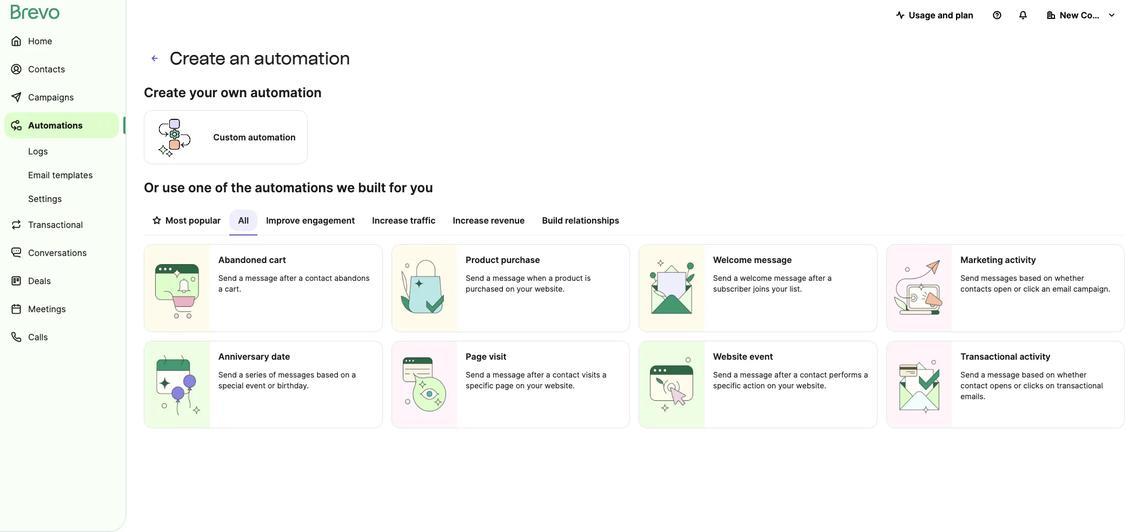 Task type: describe. For each thing, give the bounding box(es) containing it.
an inside send messages based on whether contacts open or click an email campaign.
[[1042, 285, 1051, 294]]

messages inside send a series of messages based on a special event or birthday.
[[278, 370, 314, 380]]

or inside send a message based on whether contact opens or clicks on transactional emails.
[[1014, 381, 1022, 390]]

1 horizontal spatial event
[[750, 351, 773, 362]]

new
[[1060, 10, 1079, 21]]

automation inside custom automation 'button'
[[248, 132, 296, 143]]

open
[[994, 285, 1012, 294]]

activity for marketing activity
[[1006, 255, 1037, 266]]

specific for page
[[466, 381, 494, 390]]

email
[[1053, 285, 1072, 294]]

the
[[231, 180, 252, 196]]

send a message when a product is purchased on your website.
[[466, 274, 591, 294]]

send a series of messages based on a special event or birthday.
[[218, 370, 356, 390]]

joins
[[753, 285, 770, 294]]

your left own
[[189, 85, 218, 101]]

emails.
[[961, 392, 986, 401]]

contact for page visit
[[553, 370, 580, 380]]

custom automation
[[213, 132, 296, 143]]

email templates link
[[4, 164, 119, 186]]

series
[[245, 370, 267, 380]]

all
[[238, 215, 249, 226]]

new company
[[1060, 10, 1121, 21]]

1 vertical spatial automation
[[250, 85, 322, 101]]

contact for website event
[[800, 370, 827, 380]]

send for abandoned
[[218, 274, 237, 283]]

your inside "send a welcome message after a subscriber joins your list."
[[772, 285, 788, 294]]

on inside send messages based on whether contacts open or click an email campaign.
[[1044, 274, 1053, 283]]

email
[[28, 170, 50, 181]]

page
[[496, 381, 514, 390]]

send for page
[[466, 370, 484, 380]]

calls link
[[4, 325, 119, 351]]

website
[[714, 351, 748, 362]]

action
[[743, 381, 765, 390]]

settings
[[28, 194, 62, 205]]

build relationships link
[[534, 210, 628, 235]]

visit
[[489, 351, 507, 362]]

own
[[221, 85, 247, 101]]

message for website event
[[740, 370, 773, 380]]

improve
[[266, 215, 300, 226]]

we
[[337, 180, 355, 196]]

create your own automation
[[144, 85, 322, 101]]

home
[[28, 36, 52, 47]]

page
[[466, 351, 487, 362]]

traffic
[[410, 215, 436, 226]]

whether inside send messages based on whether contacts open or click an email campaign.
[[1055, 274, 1085, 283]]

based inside send a message based on whether contact opens or clicks on transactional emails.
[[1022, 370, 1044, 380]]

automations link
[[4, 113, 119, 139]]

relationships
[[565, 215, 620, 226]]

send for marketing
[[961, 274, 979, 283]]

contacts
[[961, 285, 992, 294]]

create for create an automation
[[170, 48, 226, 69]]

templates
[[52, 170, 93, 181]]

clicks
[[1024, 381, 1044, 390]]

send for anniversary
[[218, 370, 237, 380]]

increase for increase revenue
[[453, 215, 489, 226]]

built
[[358, 180, 386, 196]]

send a message after a contact performs a specific action on your website.
[[714, 370, 869, 390]]

email templates
[[28, 170, 93, 181]]

transactional for transactional activity
[[961, 351, 1018, 362]]

increase traffic link
[[364, 210, 444, 235]]

plan
[[956, 10, 974, 21]]

is
[[585, 274, 591, 283]]

you
[[410, 180, 433, 196]]

send a message based on whether contact opens or clicks on transactional emails.
[[961, 370, 1104, 401]]

of for the
[[215, 180, 228, 196]]

0 horizontal spatial an
[[230, 48, 250, 69]]

whether inside send a message based on whether contact opens or clicks on transactional emails.
[[1058, 370, 1087, 380]]

campaigns link
[[4, 84, 119, 110]]

welcome
[[714, 255, 752, 266]]

after for website event
[[775, 370, 792, 380]]

visits
[[582, 370, 600, 380]]

create for create your own automation
[[144, 85, 186, 101]]

or inside send messages based on whether contacts open or click an email campaign.
[[1014, 285, 1022, 294]]

send a message after a contact visits a specific page on your website.
[[466, 370, 607, 390]]

transactional for transactional
[[28, 220, 83, 230]]

on inside send a series of messages based on a special event or birthday.
[[341, 370, 350, 380]]

website. for website event
[[797, 381, 827, 390]]

anniversary
[[218, 351, 269, 362]]

increase revenue
[[453, 215, 525, 226]]

a inside send a message based on whether contact opens or clicks on transactional emails.
[[982, 370, 986, 380]]

product purchase
[[466, 255, 540, 266]]

send for welcome
[[714, 274, 732, 283]]

cart
[[269, 255, 286, 266]]

your inside the send a message after a contact visits a specific page on your website.
[[527, 381, 543, 390]]

activity for transactional activity
[[1020, 351, 1051, 362]]

usage
[[909, 10, 936, 21]]

purchased
[[466, 285, 504, 294]]

or use one of the automations we built for you
[[144, 180, 433, 196]]

custom automation button
[[144, 109, 308, 166]]

opens
[[990, 381, 1012, 390]]

contact inside send a message based on whether contact opens or clicks on transactional emails.
[[961, 381, 988, 390]]

product
[[555, 274, 583, 283]]

most popular
[[166, 215, 221, 226]]

click
[[1024, 285, 1040, 294]]

deals
[[28, 276, 51, 287]]

transactional activity
[[961, 351, 1051, 362]]

automations
[[255, 180, 333, 196]]

date
[[271, 351, 290, 362]]

marketing activity
[[961, 255, 1037, 266]]

transactional
[[1057, 381, 1104, 390]]

usage and plan button
[[888, 4, 982, 26]]

meetings link
[[4, 296, 119, 322]]

transactional link
[[4, 212, 119, 238]]

conversations link
[[4, 240, 119, 266]]

all link
[[230, 210, 258, 236]]

campaign.
[[1074, 285, 1111, 294]]

on inside the send a message after a contact visits a specific page on your website.
[[516, 381, 525, 390]]

improve engagement link
[[258, 210, 364, 235]]

marketing
[[961, 255, 1003, 266]]

abandons
[[335, 274, 370, 283]]



Task type: locate. For each thing, give the bounding box(es) containing it.
birthday.
[[277, 381, 309, 390]]

special
[[218, 381, 244, 390]]

send for product
[[466, 274, 484, 283]]

1 vertical spatial messages
[[278, 370, 314, 380]]

contact for abandoned cart
[[305, 274, 332, 283]]

home link
[[4, 28, 119, 54]]

0 horizontal spatial transactional
[[28, 220, 83, 230]]

after inside the send a message after a contact visits a specific page on your website.
[[527, 370, 544, 380]]

1 vertical spatial an
[[1042, 285, 1051, 294]]

on inside send a message when a product is purchased on your website.
[[506, 285, 515, 294]]

logs link
[[4, 141, 119, 162]]

messages up birthday.
[[278, 370, 314, 380]]

0 vertical spatial activity
[[1006, 255, 1037, 266]]

0 vertical spatial an
[[230, 48, 250, 69]]

message for transactional activity
[[988, 370, 1020, 380]]

message up page
[[493, 370, 525, 380]]

most popular link
[[144, 210, 230, 235]]

contact inside the send a message after a contact visits a specific page on your website.
[[553, 370, 580, 380]]

send up special
[[218, 370, 237, 380]]

or left birthday.
[[268, 381, 275, 390]]

on inside send a message after a contact performs a specific action on your website.
[[768, 381, 777, 390]]

your right "action"
[[779, 381, 794, 390]]

use
[[162, 180, 185, 196]]

1 vertical spatial activity
[[1020, 351, 1051, 362]]

event inside send a series of messages based on a special event or birthday.
[[246, 381, 266, 390]]

0 horizontal spatial specific
[[466, 381, 494, 390]]

settings link
[[4, 188, 119, 210]]

specific inside send a message after a contact performs a specific action on your website.
[[714, 381, 741, 390]]

specific left "action"
[[714, 381, 741, 390]]

send
[[218, 274, 237, 283], [466, 274, 484, 283], [714, 274, 732, 283], [961, 274, 979, 283], [218, 370, 237, 380], [466, 370, 484, 380], [714, 370, 732, 380], [961, 370, 979, 380]]

website.
[[535, 285, 565, 294], [545, 381, 575, 390], [797, 381, 827, 390]]

tab list containing most popular
[[144, 210, 1125, 236]]

an right click on the right of page
[[1042, 285, 1051, 294]]

transactional up opens at the right
[[961, 351, 1018, 362]]

message down abandoned cart
[[245, 274, 278, 283]]

your left list.
[[772, 285, 788, 294]]

your down when
[[517, 285, 533, 294]]

0 horizontal spatial of
[[215, 180, 228, 196]]

transactional
[[28, 220, 83, 230], [961, 351, 1018, 362]]

contact inside send a message after a contact abandons a cart.
[[305, 274, 332, 283]]

send up purchased
[[466, 274, 484, 283]]

messages up open
[[982, 274, 1018, 283]]

1 increase from the left
[[372, 215, 408, 226]]

1 vertical spatial event
[[246, 381, 266, 390]]

on
[[1044, 274, 1053, 283], [506, 285, 515, 294], [341, 370, 350, 380], [1046, 370, 1055, 380], [516, 381, 525, 390], [768, 381, 777, 390], [1046, 381, 1055, 390]]

event down "series"
[[246, 381, 266, 390]]

after for abandoned cart
[[280, 274, 297, 283]]

contacts link
[[4, 56, 119, 82]]

send messages based on whether contacts open or click an email campaign.
[[961, 274, 1111, 294]]

1 horizontal spatial transactional
[[961, 351, 1018, 362]]

contact left visits
[[553, 370, 580, 380]]

tab list
[[144, 210, 1125, 236]]

after for page visit
[[527, 370, 544, 380]]

or
[[144, 180, 159, 196]]

0 vertical spatial of
[[215, 180, 228, 196]]

0 vertical spatial automation
[[254, 48, 350, 69]]

after inside "send a welcome message after a subscriber joins your list."
[[809, 274, 826, 283]]

send down website
[[714, 370, 732, 380]]

contact
[[305, 274, 332, 283], [553, 370, 580, 380], [800, 370, 827, 380], [961, 381, 988, 390]]

send up subscriber
[[714, 274, 732, 283]]

specific left page
[[466, 381, 494, 390]]

your right page
[[527, 381, 543, 390]]

1 horizontal spatial specific
[[714, 381, 741, 390]]

send inside send a message when a product is purchased on your website.
[[466, 274, 484, 283]]

or inside send a series of messages based on a special event or birthday.
[[268, 381, 275, 390]]

send inside the send a message after a contact visits a specific page on your website.
[[466, 370, 484, 380]]

welcome message
[[714, 255, 792, 266]]

activity up clicks
[[1020, 351, 1051, 362]]

abandoned cart
[[218, 255, 286, 266]]

automations
[[28, 120, 83, 131]]

message inside send a message after a contact performs a specific action on your website.
[[740, 370, 773, 380]]

0 horizontal spatial event
[[246, 381, 266, 390]]

0 vertical spatial event
[[750, 351, 773, 362]]

list.
[[790, 285, 802, 294]]

dxrbf image
[[153, 216, 161, 225]]

send inside "send a welcome message after a subscriber joins your list."
[[714, 274, 732, 283]]

message up list.
[[775, 274, 807, 283]]

performs
[[830, 370, 862, 380]]

increase traffic
[[372, 215, 436, 226]]

build
[[542, 215, 563, 226]]

1 vertical spatial create
[[144, 85, 186, 101]]

new company button
[[1039, 4, 1125, 26]]

your inside send a message when a product is purchased on your website.
[[517, 285, 533, 294]]

contact left performs
[[800, 370, 827, 380]]

1 horizontal spatial of
[[269, 370, 276, 380]]

when
[[527, 274, 547, 283]]

messages inside send messages based on whether contacts open or click an email campaign.
[[982, 274, 1018, 283]]

specific inside the send a message after a contact visits a specific page on your website.
[[466, 381, 494, 390]]

after inside send a message after a contact abandons a cart.
[[280, 274, 297, 283]]

improve engagement
[[266, 215, 355, 226]]

of for messages
[[269, 370, 276, 380]]

a
[[239, 274, 243, 283], [299, 274, 303, 283], [487, 274, 491, 283], [549, 274, 553, 283], [734, 274, 738, 283], [828, 274, 832, 283], [218, 285, 223, 294], [239, 370, 243, 380], [352, 370, 356, 380], [487, 370, 491, 380], [546, 370, 551, 380], [603, 370, 607, 380], [734, 370, 738, 380], [794, 370, 798, 380], [864, 370, 869, 380], [982, 370, 986, 380]]

or left click on the right of page
[[1014, 285, 1022, 294]]

send inside send messages based on whether contacts open or click an email campaign.
[[961, 274, 979, 283]]

1 horizontal spatial increase
[[453, 215, 489, 226]]

contact left abandons
[[305, 274, 332, 283]]

of right "series"
[[269, 370, 276, 380]]

increase for increase traffic
[[372, 215, 408, 226]]

create an automation
[[170, 48, 350, 69]]

of inside send a series of messages based on a special event or birthday.
[[269, 370, 276, 380]]

your
[[189, 85, 218, 101], [517, 285, 533, 294], [772, 285, 788, 294], [527, 381, 543, 390], [779, 381, 794, 390]]

website event
[[714, 351, 773, 362]]

0 vertical spatial messages
[[982, 274, 1018, 283]]

build relationships
[[542, 215, 620, 226]]

message inside send a message based on whether contact opens or clicks on transactional emails.
[[988, 370, 1020, 380]]

logs
[[28, 146, 48, 157]]

after
[[280, 274, 297, 283], [809, 274, 826, 283], [527, 370, 544, 380], [775, 370, 792, 380]]

whether up email
[[1055, 274, 1085, 283]]

contact up "emails."
[[961, 381, 988, 390]]

increase left revenue
[[453, 215, 489, 226]]

send up cart.
[[218, 274, 237, 283]]

0 horizontal spatial increase
[[372, 215, 408, 226]]

send inside send a message after a contact performs a specific action on your website.
[[714, 370, 732, 380]]

one
[[188, 180, 212, 196]]

custom
[[213, 132, 246, 143]]

based inside send messages based on whether contacts open or click an email campaign.
[[1020, 274, 1042, 283]]

transactional down settings link at the left of the page
[[28, 220, 83, 230]]

2 increase from the left
[[453, 215, 489, 226]]

send a welcome message after a subscriber joins your list.
[[714, 274, 832, 294]]

deals link
[[4, 268, 119, 294]]

message up "send a welcome message after a subscriber joins your list." on the bottom
[[754, 255, 792, 266]]

2 vertical spatial automation
[[248, 132, 296, 143]]

1 vertical spatial of
[[269, 370, 276, 380]]

0 horizontal spatial messages
[[278, 370, 314, 380]]

contacts
[[28, 64, 65, 75]]

or
[[1014, 285, 1022, 294], [268, 381, 275, 390], [1014, 381, 1022, 390]]

send inside send a series of messages based on a special event or birthday.
[[218, 370, 237, 380]]

engagement
[[302, 215, 355, 226]]

send for website
[[714, 370, 732, 380]]

product
[[466, 255, 499, 266]]

1 horizontal spatial messages
[[982, 274, 1018, 283]]

calls
[[28, 332, 48, 343]]

message inside send a message when a product is purchased on your website.
[[493, 274, 525, 283]]

increase
[[372, 215, 408, 226], [453, 215, 489, 226]]

increase revenue link
[[444, 210, 534, 235]]

specific for website
[[714, 381, 741, 390]]

message inside the send a message after a contact visits a specific page on your website.
[[493, 370, 525, 380]]

an
[[230, 48, 250, 69], [1042, 285, 1051, 294]]

of left the
[[215, 180, 228, 196]]

of
[[215, 180, 228, 196], [269, 370, 276, 380]]

increase left the "traffic"
[[372, 215, 408, 226]]

company
[[1081, 10, 1121, 21]]

send inside send a message based on whether contact opens or clicks on transactional emails.
[[961, 370, 979, 380]]

send up contacts
[[961, 274, 979, 283]]

message down product purchase
[[493, 274, 525, 283]]

for
[[389, 180, 407, 196]]

messages
[[982, 274, 1018, 283], [278, 370, 314, 380]]

website. inside send a message after a contact performs a specific action on your website.
[[797, 381, 827, 390]]

send down page
[[466, 370, 484, 380]]

website. for page visit
[[545, 381, 575, 390]]

2 specific from the left
[[714, 381, 741, 390]]

message inside send a message after a contact abandons a cart.
[[245, 274, 278, 283]]

an up own
[[230, 48, 250, 69]]

message up opens at the right
[[988, 370, 1020, 380]]

specific
[[466, 381, 494, 390], [714, 381, 741, 390]]

1 horizontal spatial an
[[1042, 285, 1051, 294]]

send inside send a message after a contact abandons a cart.
[[218, 274, 237, 283]]

activity
[[1006, 255, 1037, 266], [1020, 351, 1051, 362]]

send for transactional
[[961, 370, 979, 380]]

website. inside the send a message after a contact visits a specific page on your website.
[[545, 381, 575, 390]]

message for product purchase
[[493, 274, 525, 283]]

message for page visit
[[493, 370, 525, 380]]

subscriber
[[714, 285, 751, 294]]

0 vertical spatial whether
[[1055, 274, 1085, 283]]

message inside "send a welcome message after a subscriber joins your list."
[[775, 274, 807, 283]]

1 vertical spatial transactional
[[961, 351, 1018, 362]]

website. inside send a message when a product is purchased on your website.
[[535, 285, 565, 294]]

event up "action"
[[750, 351, 773, 362]]

0 vertical spatial create
[[170, 48, 226, 69]]

your inside send a message after a contact performs a specific action on your website.
[[779, 381, 794, 390]]

automation
[[254, 48, 350, 69], [250, 85, 322, 101], [248, 132, 296, 143]]

abandoned
[[218, 255, 267, 266]]

campaigns
[[28, 92, 74, 103]]

usage and plan
[[909, 10, 974, 21]]

activity up send messages based on whether contacts open or click an email campaign.
[[1006, 255, 1037, 266]]

send up "emails."
[[961, 370, 979, 380]]

message for abandoned cart
[[245, 274, 278, 283]]

based inside send a series of messages based on a special event or birthday.
[[317, 370, 339, 380]]

1 specific from the left
[[466, 381, 494, 390]]

or left clicks
[[1014, 381, 1022, 390]]

1 vertical spatial whether
[[1058, 370, 1087, 380]]

event
[[750, 351, 773, 362], [246, 381, 266, 390]]

most
[[166, 215, 187, 226]]

0 vertical spatial transactional
[[28, 220, 83, 230]]

message up "action"
[[740, 370, 773, 380]]

contact inside send a message after a contact performs a specific action on your website.
[[800, 370, 827, 380]]

after inside send a message after a contact performs a specific action on your website.
[[775, 370, 792, 380]]

whether up transactional at the right bottom of page
[[1058, 370, 1087, 380]]



Task type: vqa. For each thing, say whether or not it's contained in the screenshot.


